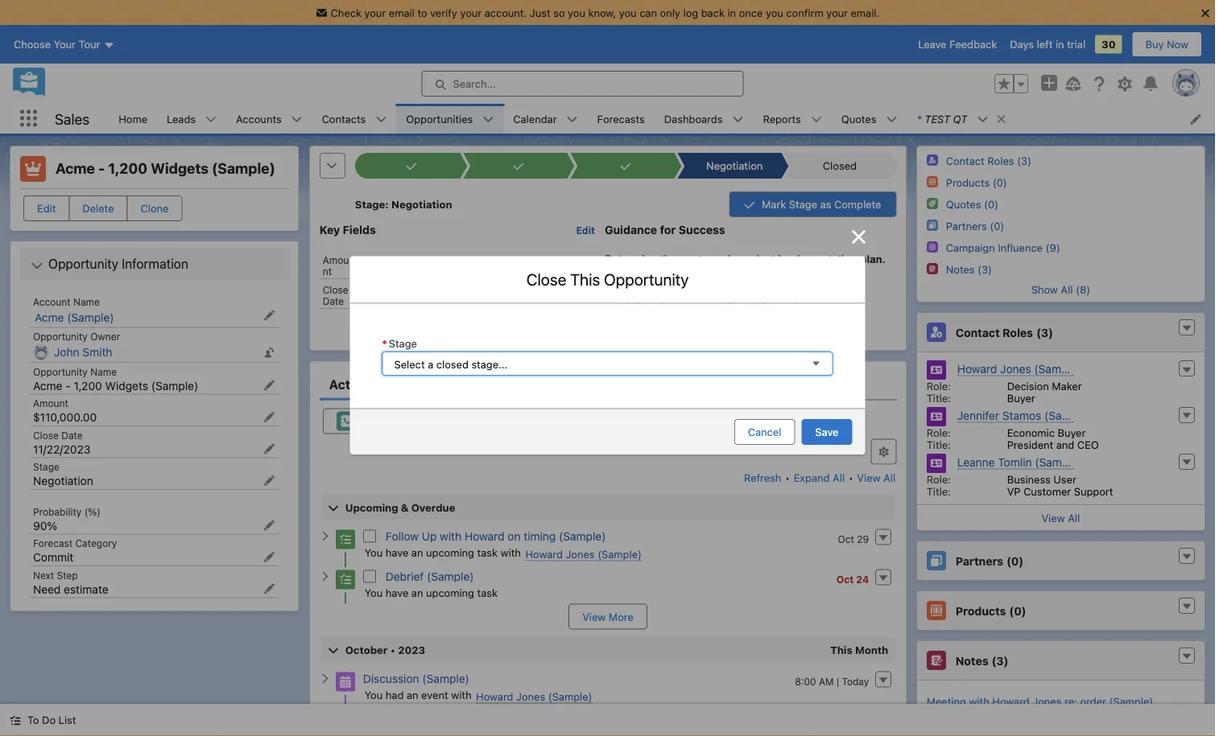 Task type: describe. For each thing, give the bounding box(es) containing it.
1 horizontal spatial edit
[[576, 225, 595, 236]]

3 you from the left
[[766, 6, 783, 19]]

need
[[33, 583, 61, 596]]

you for you have an upcoming task with howard jones (sample)
[[364, 547, 382, 559]]

text default image inside list item
[[996, 114, 1007, 125]]

opportunity information
[[48, 256, 188, 272]]

oct for debrief (sample)
[[836, 574, 853, 585]]

list item containing *
[[907, 104, 1014, 134]]

quote link
[[475, 368, 510, 400]]

jones inside 'link'
[[1033, 696, 1062, 708]]

view more button
[[568, 604, 647, 630]]

details
[[406, 376, 446, 392]]

meeting with howard jones re: order (sample)
[[927, 696, 1153, 708]]

role: for leanne
[[927, 474, 951, 486]]

stage inside button
[[789, 198, 817, 210]]

(sample) inside you have an upcoming task with howard jones (sample)
[[597, 548, 641, 560]]

timing
[[523, 530, 555, 543]]

name for opportunity name
[[90, 366, 117, 378]]

success
[[678, 223, 725, 236]]

accounts list item
[[226, 104, 312, 134]]

leads list item
[[157, 104, 226, 134]]

all left time
[[702, 442, 714, 454]]

you for you have an upcoming task
[[364, 587, 382, 599]]

path options list box
[[355, 153, 896, 178]]

leave
[[918, 38, 947, 50]]

event
[[421, 689, 448, 701]]

edit opportunity name image
[[264, 380, 275, 391]]

contact roles (3) link
[[946, 155, 1032, 167]]

have for you have an upcoming task
[[385, 587, 408, 599]]

products (0)
[[956, 605, 1026, 618]]

jones inside you have an upcoming task with howard jones (sample)
[[565, 548, 594, 560]]

:
[[385, 198, 388, 210]]

tomlin
[[998, 456, 1032, 469]]

campaign influence image
[[927, 242, 938, 253]]

opportunity down determine
[[604, 270, 689, 288]]

history link
[[539, 368, 581, 400]]

0 vertical spatial view all link
[[856, 464, 896, 490]]

text default image for products (0)
[[1181, 602, 1193, 613]]

with right up
[[439, 530, 461, 543]]

* test qt
[[917, 113, 967, 125]]

clone
[[141, 203, 169, 215]]

probability (%)
[[33, 507, 101, 518]]

* for * test qt
[[917, 113, 922, 125]]

implementation
[[778, 253, 857, 265]]

oct for follow up with howard on timing (sample)
[[838, 534, 854, 545]]

$110,000.00 for amou nt
[[359, 254, 423, 267]]

dashboards list item
[[655, 104, 753, 134]]

partners (0) link
[[946, 220, 1004, 233]]

complete
[[834, 198, 881, 210]]

0 vertical spatial close date
[[322, 284, 348, 306]]

leanne
[[957, 456, 995, 469]]

with inside you had an event with howard jones (sample)
[[451, 689, 471, 701]]

as for necessary
[[723, 284, 734, 297]]

partners (0)
[[956, 555, 1024, 568]]

contact for contact roles (3)
[[956, 326, 1000, 339]]

1 horizontal spatial close
[[322, 284, 348, 295]]

adhere
[[624, 301, 658, 313]]

john
[[54, 346, 79, 359]]

0 vertical spatial acme
[[56, 160, 95, 177]]

edit probability (%) image
[[264, 520, 275, 531]]

details link
[[406, 368, 446, 400]]

days
[[1010, 38, 1034, 50]]

new task
[[491, 415, 538, 427]]

event
[[644, 415, 671, 427]]

text default image inside opportunity information dropdown button
[[31, 260, 43, 272]]

smith
[[82, 346, 112, 359]]

only
[[660, 6, 680, 19]]

task
[[516, 415, 538, 427]]

all down "cancel"
[[749, 442, 761, 454]]

buy now
[[1146, 38, 1189, 50]]

discussion (sample) link
[[363, 672, 469, 685]]

acme (sample)
[[35, 311, 114, 324]]

an for you have an upcoming task
[[411, 587, 423, 599]]

8:00 am | today
[[795, 676, 869, 688]]

opportunity image
[[20, 156, 46, 182]]

contacts list item
[[312, 104, 396, 134]]

all left leanne tomlin (sample) icon
[[883, 471, 895, 483]]

title: for leanne
[[927, 486, 951, 498]]

(3) inside the contact roles element
[[1036, 326, 1053, 339]]

products (0)
[[946, 176, 1007, 188]]

next
[[33, 570, 54, 581]]

log
[[362, 415, 380, 427]]

filters:
[[667, 442, 699, 454]]

task for you have an upcoming task
[[477, 587, 497, 599]]

amou nt
[[322, 254, 349, 276]]

howard inside you have an upcoming task with howard jones (sample)
[[525, 548, 562, 560]]

trial
[[1067, 38, 1086, 50]]

quotes (0) link
[[946, 198, 998, 211]]

products image
[[927, 176, 938, 188]]

decision
[[1007, 380, 1049, 392]]

task for you have an upcoming task with howard jones (sample)
[[477, 547, 497, 559]]

days left in trial
[[1010, 38, 1086, 50]]

opportunity for opportunity name
[[33, 366, 88, 378]]

2 you from the left
[[619, 6, 637, 19]]

1 vertical spatial 1,200
[[74, 379, 102, 393]]

with inside 'link'
[[969, 696, 990, 708]]

1 you from the left
[[568, 6, 585, 19]]

new event
[[619, 415, 671, 427]]

leanne tomlin (sample) image
[[927, 454, 946, 474]]

refresh
[[744, 471, 781, 483]]

up
[[421, 530, 436, 543]]

task image for debrief
[[335, 570, 355, 589]]

2 vertical spatial acme
[[33, 379, 62, 393]]

had
[[385, 689, 403, 701]]

an for you have an upcoming task with howard jones (sample)
[[411, 547, 423, 559]]

notes element
[[916, 641, 1206, 737]]

text default image for partners (0)
[[1181, 552, 1193, 563]]

mark stage as complete button
[[729, 191, 896, 217]]

0 vertical spatial acme - 1,200 widgets (sample)
[[56, 160, 275, 177]]

time
[[717, 442, 739, 454]]

1 horizontal spatial negotiation
[[391, 198, 452, 210]]

this month
[[830, 644, 888, 656]]

11/22/2023
[[33, 443, 91, 456]]

feedback
[[949, 38, 997, 50]]

$110,000.00 for amount
[[33, 411, 97, 424]]

view all link inside the contact roles element
[[917, 505, 1205, 531]]

new for new task
[[491, 415, 513, 427]]

products (0) link
[[946, 176, 1007, 189]]

contact roles element
[[916, 312, 1206, 531]]

tab list containing activity
[[319, 368, 896, 400]]

edit stage image
[[264, 476, 275, 487]]

leads
[[167, 113, 196, 125]]

role: for jennifer
[[927, 427, 951, 439]]

calendar list item
[[504, 104, 588, 134]]

opportunity information button
[[23, 251, 285, 277]]

quotes link
[[832, 104, 886, 134]]

refresh button
[[743, 464, 782, 490]]

vp
[[1007, 486, 1021, 498]]

howard up you have an upcoming task with howard jones (sample) at bottom
[[464, 530, 504, 543]]

stage up details
[[389, 338, 417, 350]]

sales
[[55, 110, 90, 127]]

contact roles (3)
[[946, 155, 1032, 167]]

role: for howard
[[927, 380, 951, 392]]

1 vertical spatial buyer
[[1058, 427, 1086, 439]]

meeting
[[927, 696, 966, 708]]

(sample) inside 'link'
[[1109, 696, 1153, 708]]

edit account name image
[[264, 310, 275, 321]]

campaign influence (9) link
[[946, 242, 1060, 254]]

opportunity name
[[33, 366, 117, 378]]

just
[[530, 6, 551, 19]]

howard jones (sample)
[[957, 362, 1081, 376]]

amou
[[322, 254, 349, 265]]

edit next step image
[[264, 584, 275, 595]]

29
[[857, 534, 869, 545]]

fields
[[342, 223, 375, 236]]

view for view more
[[582, 611, 605, 623]]

event image
[[335, 672, 355, 692]]

processes
[[801, 301, 850, 313]]

and
[[1056, 439, 1074, 451]]

1 vertical spatial acme
[[35, 311, 64, 324]]

mark stage as complete
[[761, 198, 881, 210]]

• down save
[[811, 442, 816, 454]]

an for you had an event with howard jones (sample)
[[406, 689, 418, 701]]

2 horizontal spatial close
[[526, 270, 566, 288]]

roles (3)
[[988, 155, 1032, 167]]

all left (8)
[[1061, 283, 1073, 296]]

1 horizontal spatial widgets
[[151, 160, 209, 177]]

opportunities link
[[396, 104, 483, 134]]

debrief
[[385, 570, 423, 583]]



Task type: vqa. For each thing, say whether or not it's contained in the screenshot.
JENNIFER STAMOS (SAMPLE) image
yes



Task type: locate. For each thing, give the bounding box(es) containing it.
1 horizontal spatial $110,000.00
[[359, 254, 423, 267]]

forecast
[[33, 538, 73, 550]]

upcoming for you have an upcoming task
[[426, 587, 474, 599]]

0 horizontal spatial -
[[65, 379, 71, 393]]

90%
[[33, 519, 57, 533]]

view for view all
[[1042, 512, 1065, 524]]

1 have from the top
[[385, 547, 408, 559]]

all down vp customer support
[[1068, 512, 1080, 524]]

text default image for contact roles (3)
[[1181, 323, 1193, 334]]

1 horizontal spatial close date
[[322, 284, 348, 306]]

partners image
[[927, 220, 938, 231]]

1 vertical spatial widgets
[[105, 379, 148, 393]]

dashboards link
[[655, 104, 732, 134]]

own
[[697, 301, 717, 313]]

forecasts
[[597, 113, 645, 125]]

contact up products (0)
[[946, 155, 985, 167]]

you down upcoming
[[364, 547, 382, 559]]

0 horizontal spatial in
[[728, 6, 736, 19]]

1 task image from the top
[[335, 530, 355, 549]]

new left event
[[619, 415, 641, 427]]

howard right the howard jones (sample) icon
[[957, 362, 997, 376]]

0 horizontal spatial *
[[382, 338, 387, 350]]

2 vertical spatial howard jones (sample) link
[[476, 691, 592, 704]]

0 vertical spatial title:
[[927, 392, 951, 404]]

1 vertical spatial oct
[[836, 574, 853, 585]]

list
[[58, 715, 76, 727]]

project
[[739, 253, 775, 265]]

1 vertical spatial task image
[[335, 570, 355, 589]]

0 horizontal spatial close
[[33, 430, 59, 441]]

3 you from the top
[[364, 689, 382, 701]]

refresh • expand all • view all
[[744, 471, 895, 483]]

1 upcoming from the top
[[426, 547, 474, 559]]

1 horizontal spatial view all link
[[917, 505, 1205, 531]]

to inside 'acquire agreements as necessary adhere to your own internal discount processes'
[[661, 301, 670, 313]]

0 horizontal spatial (3)
[[992, 654, 1009, 668]]

can
[[640, 6, 657, 19]]

role:
[[927, 380, 951, 392], [927, 427, 951, 439], [927, 474, 951, 486]]

1 horizontal spatial in
[[1056, 38, 1064, 50]]

have inside you have an upcoming task with howard jones (sample)
[[385, 547, 408, 559]]

0 horizontal spatial view
[[582, 611, 605, 623]]

with inside you have an upcoming task with howard jones (sample)
[[500, 547, 521, 559]]

howard inside the contact roles element
[[957, 362, 997, 376]]

am
[[819, 676, 834, 688]]

name up 'acme (sample)'
[[73, 296, 100, 308]]

2 title: from the top
[[927, 439, 951, 451]]

0 vertical spatial *
[[917, 113, 922, 125]]

* for *
[[382, 338, 387, 350]]

as up internal
[[723, 284, 734, 297]]

0 horizontal spatial this
[[570, 270, 600, 288]]

step
[[57, 570, 78, 581]]

do
[[42, 715, 56, 727]]

(0) for products (0)
[[1009, 605, 1026, 618]]

0 vertical spatial date
[[322, 295, 344, 306]]

1 vertical spatial edit
[[576, 225, 595, 236]]

1 vertical spatial date
[[61, 430, 83, 441]]

• down types
[[848, 471, 853, 483]]

1 horizontal spatial you
[[619, 6, 637, 19]]

you right "so"
[[568, 6, 585, 19]]

president and ceo
[[1007, 439, 1099, 451]]

0 vertical spatial you
[[364, 547, 382, 559]]

1 title: from the top
[[927, 392, 951, 404]]

1 vertical spatial an
[[411, 587, 423, 599]]

1 vertical spatial close date
[[33, 430, 83, 441]]

1 horizontal spatial this
[[830, 644, 852, 656]]

acme - 1,200 widgets (sample) up the clone at the left
[[56, 160, 275, 177]]

leanne tomlin (sample)
[[957, 456, 1082, 469]]

business user
[[1007, 474, 1076, 486]]

quotes image
[[927, 198, 938, 209]]

opportunity
[[48, 256, 118, 272], [604, 270, 689, 288], [33, 331, 88, 343], [33, 366, 88, 378]]

call
[[391, 415, 410, 427]]

• left 2023
[[390, 644, 395, 656]]

1 vertical spatial this
[[830, 644, 852, 656]]

negotiation right :
[[391, 198, 452, 210]]

2 vertical spatial role:
[[927, 474, 951, 486]]

an down debrief (sample) link
[[411, 587, 423, 599]]

quotes
[[841, 113, 877, 125]]

list
[[109, 104, 1215, 134]]

1 task from the top
[[477, 547, 497, 559]]

acme down account at left
[[35, 311, 64, 324]]

you right once in the top right of the page
[[766, 6, 783, 19]]

1 vertical spatial title:
[[927, 439, 951, 451]]

1 vertical spatial to
[[661, 301, 670, 313]]

text default image inside notes element
[[1181, 652, 1193, 663]]

debrief (sample)
[[385, 570, 474, 583]]

opportunities list item
[[396, 104, 504, 134]]

need estimate
[[33, 583, 108, 596]]

list containing home
[[109, 104, 1215, 134]]

0 vertical spatial name
[[73, 296, 100, 308]]

you up october
[[364, 587, 382, 599]]

0 vertical spatial task image
[[335, 530, 355, 549]]

1 you from the top
[[364, 547, 382, 559]]

jones inside you had an event with howard jones (sample)
[[516, 691, 545, 703]]

oct 24
[[836, 574, 869, 585]]

name down smith
[[90, 366, 117, 378]]

you for you had an event with howard jones (sample)
[[364, 689, 382, 701]]

1 vertical spatial have
[[385, 587, 408, 599]]

once
[[739, 6, 763, 19]]

follow up with howard on timing (sample) link
[[385, 530, 606, 543]]

now
[[1167, 38, 1189, 50]]

reports list item
[[753, 104, 832, 134]]

jennifer stamos (sample) image
[[927, 407, 946, 427]]

an down up
[[411, 547, 423, 559]]

1 horizontal spatial (3)
[[1036, 326, 1053, 339]]

stage right "mark"
[[789, 198, 817, 210]]

have down follow
[[385, 547, 408, 559]]

delete
[[82, 203, 114, 215]]

2 vertical spatial an
[[406, 689, 418, 701]]

an
[[411, 547, 423, 559], [411, 587, 423, 599], [406, 689, 418, 701]]

as left complete
[[820, 198, 831, 210]]

•
[[741, 442, 746, 454], [811, 442, 816, 454], [785, 471, 790, 483], [848, 471, 853, 483], [390, 644, 395, 656]]

1 vertical spatial in
[[1056, 38, 1064, 50]]

new left task
[[491, 415, 513, 427]]

user
[[1054, 474, 1076, 486]]

0 vertical spatial -
[[98, 160, 105, 177]]

0 vertical spatial an
[[411, 547, 423, 559]]

0 vertical spatial negotiation
[[391, 198, 452, 210]]

this left month on the right
[[830, 644, 852, 656]]

opportunity for opportunity information
[[48, 256, 118, 272]]

1 vertical spatial as
[[723, 284, 734, 297]]

(0) for partners (0)
[[1007, 555, 1024, 568]]

2 horizontal spatial you
[[766, 6, 783, 19]]

text default image
[[10, 716, 21, 727]]

0 horizontal spatial negotiation
[[33, 475, 93, 488]]

leave feedback link
[[918, 38, 997, 50]]

widgets up the clone at the left
[[151, 160, 209, 177]]

history
[[539, 376, 581, 392]]

with right meeting
[[969, 696, 990, 708]]

estimate
[[64, 583, 108, 596]]

2 vertical spatial title:
[[927, 486, 951, 498]]

opportunity down john
[[33, 366, 88, 378]]

upcoming inside you have an upcoming task with howard jones (sample)
[[426, 547, 474, 559]]

quotes list item
[[832, 104, 907, 134]]

(0)
[[1007, 555, 1024, 568], [1009, 605, 1026, 618]]

guidance
[[604, 223, 657, 236]]

0 vertical spatial in
[[728, 6, 736, 19]]

1,200 down opportunity name
[[74, 379, 102, 393]]

role: down jennifer stamos (sample) icon
[[927, 474, 951, 486]]

howard inside 'link'
[[992, 696, 1030, 708]]

0 horizontal spatial new
[[491, 415, 513, 427]]

1 horizontal spatial as
[[820, 198, 831, 210]]

0 vertical spatial widgets
[[151, 160, 209, 177]]

an inside you had an event with howard jones (sample)
[[406, 689, 418, 701]]

notes (3)
[[956, 654, 1009, 668]]

1 horizontal spatial buyer
[[1058, 427, 1086, 439]]

$110,000.00 down fields on the left of the page
[[359, 254, 423, 267]]

reports link
[[753, 104, 811, 134]]

new inside button
[[491, 415, 513, 427]]

1 vertical spatial upcoming
[[426, 587, 474, 599]]

1 vertical spatial role:
[[927, 427, 951, 439]]

your right verify
[[460, 6, 482, 19]]

role: up leanne tomlin (sample) icon
[[927, 427, 951, 439]]

2 have from the top
[[385, 587, 408, 599]]

0 vertical spatial howard jones (sample) link
[[957, 362, 1081, 376]]

role: up jennifer stamos (sample) icon
[[927, 380, 951, 392]]

0 horizontal spatial date
[[61, 430, 83, 441]]

1 vertical spatial (3)
[[992, 654, 1009, 668]]

stage : negotiation
[[355, 198, 452, 210]]

howard right event
[[476, 691, 513, 703]]

0 vertical spatial have
[[385, 547, 408, 559]]

acme right opportunity image
[[56, 160, 95, 177]]

1 horizontal spatial date
[[322, 295, 344, 306]]

2 upcoming from the top
[[426, 587, 474, 599]]

1 horizontal spatial to
[[661, 301, 670, 313]]

upcoming for you have an upcoming task with howard jones (sample)
[[426, 547, 474, 559]]

qt
[[953, 113, 967, 125]]

- down opportunity name
[[65, 379, 71, 393]]

(3) right notes
[[992, 654, 1009, 668]]

0 vertical spatial as
[[820, 198, 831, 210]]

your left the email.
[[826, 6, 848, 19]]

2 new from the left
[[619, 415, 641, 427]]

1 horizontal spatial *
[[917, 113, 922, 125]]

opportunity for opportunity owner
[[33, 331, 88, 343]]

1 vertical spatial view
[[1042, 512, 1065, 524]]

3 role: from the top
[[927, 474, 951, 486]]

2 role: from the top
[[927, 427, 951, 439]]

2 you from the top
[[364, 587, 382, 599]]

you left the can
[[619, 6, 637, 19]]

howard jones (sample) link inside the contact roles element
[[957, 362, 1081, 376]]

to right email at the top of page
[[417, 6, 427, 19]]

text default image
[[996, 114, 1007, 125], [31, 260, 43, 272], [1181, 323, 1193, 334], [1181, 552, 1193, 563], [1181, 602, 1193, 613], [1181, 652, 1193, 663]]

dashboards
[[664, 113, 723, 125]]

(3) right roles
[[1036, 326, 1053, 339]]

8:00
[[795, 676, 816, 688]]

0 vertical spatial 1,200
[[108, 160, 147, 177]]

title: up leanne tomlin (sample) icon
[[927, 439, 951, 451]]

edit
[[37, 203, 56, 215], [576, 225, 595, 236]]

• right time
[[741, 442, 746, 454]]

2 task image from the top
[[335, 570, 355, 589]]

2 vertical spatial view
[[582, 611, 605, 623]]

an down discussion (sample)
[[406, 689, 418, 701]]

to
[[27, 715, 39, 727]]

contact for contact roles (3)
[[946, 155, 985, 167]]

maker
[[1052, 380, 1082, 392]]

(3)
[[1036, 326, 1053, 339], [992, 654, 1009, 668]]

0 vertical spatial to
[[417, 6, 427, 19]]

types
[[834, 442, 861, 454]]

1 vertical spatial $110,000.00
[[33, 411, 97, 424]]

your inside 'acquire agreements as necessary adhere to your own internal discount processes'
[[673, 301, 694, 313]]

expand
[[793, 471, 829, 483]]

notes (3) link
[[946, 263, 992, 276]]

task down follow up with howard on timing (sample)
[[477, 547, 497, 559]]

edit down opportunity image
[[37, 203, 56, 215]]

quotes (0)
[[946, 198, 998, 210]]

contact left roles
[[956, 326, 1000, 339]]

customer's
[[679, 253, 736, 265]]

an inside you have an upcoming task with howard jones (sample)
[[411, 547, 423, 559]]

$110,000.00 down amount
[[33, 411, 97, 424]]

upcoming down up
[[426, 547, 474, 559]]

0 horizontal spatial to
[[417, 6, 427, 19]]

re:
[[1065, 696, 1077, 708]]

oct 29
[[838, 534, 869, 545]]

to do list button
[[0, 705, 86, 737]]

(0) right partners
[[1007, 555, 1024, 568]]

2 vertical spatial you
[[364, 689, 382, 701]]

all
[[1061, 283, 1073, 296], [702, 442, 714, 454], [749, 442, 761, 454], [819, 442, 831, 454], [832, 471, 844, 483], [883, 471, 895, 483], [1068, 512, 1080, 524]]

0 horizontal spatial close date
[[33, 430, 83, 441]]

new event button
[[580, 408, 685, 434]]

you inside you had an event with howard jones (sample)
[[364, 689, 382, 701]]

howard down notes (3)
[[992, 696, 1030, 708]]

edit amount image
[[264, 412, 275, 423]]

as inside button
[[820, 198, 831, 210]]

oct left 29
[[838, 534, 854, 545]]

1 horizontal spatial 1,200
[[108, 160, 147, 177]]

1 horizontal spatial new
[[619, 415, 641, 427]]

view down "customer"
[[1042, 512, 1065, 524]]

home link
[[109, 104, 157, 134]]

1 vertical spatial negotiation
[[33, 475, 93, 488]]

0 vertical spatial contact
[[946, 155, 985, 167]]

home
[[119, 113, 147, 125]]

all down save
[[819, 442, 831, 454]]

* up a
[[382, 338, 387, 350]]

upcoming
[[426, 547, 474, 559], [426, 587, 474, 599]]

discussion (sample)
[[363, 672, 469, 685]]

title: up jennifer stamos (sample) icon
[[927, 392, 951, 404]]

1 horizontal spatial view
[[857, 471, 880, 483]]

left
[[1037, 38, 1053, 50]]

0 vertical spatial this
[[570, 270, 600, 288]]

3 title: from the top
[[927, 486, 951, 498]]

0 vertical spatial $110,000.00
[[359, 254, 423, 267]]

you left had
[[364, 689, 382, 701]]

clone button
[[127, 196, 182, 221]]

(8)
[[1076, 283, 1090, 296]]

new task button
[[452, 408, 551, 434]]

all inside the contact roles element
[[1068, 512, 1080, 524]]

test
[[925, 113, 950, 125]]

1 vertical spatial howard jones (sample) link
[[525, 548, 641, 561]]

0 horizontal spatial widgets
[[105, 379, 148, 393]]

task image
[[335, 530, 355, 549], [335, 570, 355, 589]]

follow
[[385, 530, 418, 543]]

contacts
[[322, 113, 366, 125]]

howard jones (sample) link for you had an event with howard jones (sample)
[[476, 691, 592, 704]]

close date down nt
[[322, 284, 348, 306]]

0 vertical spatial task
[[477, 547, 497, 559]]

close date up 11/22/2023
[[33, 430, 83, 441]]

• left expand
[[785, 471, 790, 483]]

(sample) inside you had an event with howard jones (sample)
[[548, 691, 592, 703]]

customer
[[1024, 486, 1071, 498]]

opportunities
[[406, 113, 473, 125]]

activity
[[329, 376, 377, 392]]

howard jones (sample) image
[[927, 361, 946, 380]]

howard jones (sample) link for you have an upcoming task with howard jones (sample)
[[525, 548, 641, 561]]

reports
[[763, 113, 801, 125]]

0 vertical spatial (3)
[[1036, 326, 1053, 339]]

opportunity up account name
[[48, 256, 118, 272]]

date up 11/22/2023
[[61, 430, 83, 441]]

1 vertical spatial you
[[364, 587, 382, 599]]

view inside button
[[582, 611, 605, 623]]

email
[[389, 6, 415, 19]]

have for you have an upcoming task with howard jones (sample)
[[385, 547, 408, 559]]

acme - 1,200 widgets (sample) down smith
[[33, 379, 198, 393]]

guidance for success
[[604, 223, 725, 236]]

- up delete
[[98, 160, 105, 177]]

your left email at the top of page
[[364, 6, 386, 19]]

view all link down vp customer support
[[917, 505, 1205, 531]]

stamos
[[1002, 409, 1042, 422]]

&
[[400, 501, 408, 513]]

edit close date image
[[264, 444, 275, 455]]

name for account name
[[73, 296, 100, 308]]

title: for jennifer
[[927, 439, 951, 451]]

with right event
[[451, 689, 471, 701]]

(%)
[[84, 507, 101, 518]]

contact roles image
[[927, 155, 938, 166]]

1 role: from the top
[[927, 380, 951, 392]]

stage up fields on the left of the page
[[355, 198, 385, 210]]

2 task from the top
[[477, 587, 497, 599]]

to
[[417, 6, 427, 19], [661, 301, 670, 313]]

0 horizontal spatial view all link
[[856, 464, 896, 490]]

0 horizontal spatial you
[[568, 6, 585, 19]]

1 vertical spatial name
[[90, 366, 117, 378]]

tab list
[[319, 368, 896, 400]]

0 horizontal spatial edit
[[37, 203, 56, 215]]

in right the 'left' at right
[[1056, 38, 1064, 50]]

key
[[319, 223, 340, 236]]

to right adhere
[[661, 301, 670, 313]]

list item
[[907, 104, 1014, 134]]

0 horizontal spatial $110,000.00
[[33, 411, 97, 424]]

1 vertical spatial *
[[382, 338, 387, 350]]

(3) inside notes element
[[992, 654, 1009, 668]]

with down 'on'
[[500, 547, 521, 559]]

view all link down types
[[856, 464, 896, 490]]

close this opportunity
[[526, 270, 689, 288]]

howard down timing
[[525, 548, 562, 560]]

have down debrief
[[385, 587, 408, 599]]

0 vertical spatial buyer
[[1007, 392, 1035, 404]]

show all (8) link
[[1031, 283, 1090, 296]]

view left more
[[582, 611, 605, 623]]

roles
[[1003, 326, 1033, 339]]

view down types
[[857, 471, 880, 483]]

view all link
[[856, 464, 896, 490], [917, 505, 1205, 531]]

* left test
[[917, 113, 922, 125]]

task inside you have an upcoming task with howard jones (sample)
[[477, 547, 497, 559]]

notes image
[[927, 263, 938, 275]]

text default image for notes (3)
[[1181, 652, 1193, 663]]

opportunity up john
[[33, 331, 88, 343]]

probability
[[33, 507, 82, 518]]

(0) right products on the right of page
[[1009, 605, 1026, 618]]

your down agreements
[[673, 301, 694, 313]]

title: down leanne tomlin (sample) icon
[[927, 486, 951, 498]]

in right back on the right top of page
[[728, 6, 736, 19]]

this down the edit link
[[570, 270, 600, 288]]

* inside list item
[[917, 113, 922, 125]]

task down you have an upcoming task with howard jones (sample) at bottom
[[477, 587, 497, 599]]

task image for follow
[[335, 530, 355, 549]]

you have an upcoming task with howard jones (sample)
[[364, 547, 641, 560]]

as inside 'acquire agreements as necessary adhere to your own internal discount processes'
[[723, 284, 734, 297]]

acme up amount
[[33, 379, 62, 393]]

1 horizontal spatial -
[[98, 160, 105, 177]]

0 horizontal spatial as
[[723, 284, 734, 297]]

edit inside button
[[37, 203, 56, 215]]

month
[[855, 644, 888, 656]]

1 vertical spatial acme - 1,200 widgets (sample)
[[33, 379, 198, 393]]

all right expand
[[832, 471, 844, 483]]

opportunity inside dropdown button
[[48, 256, 118, 272]]

0 vertical spatial (0)
[[1007, 555, 1024, 568]]

edit left guidance
[[576, 225, 595, 236]]

title: for howard
[[927, 392, 951, 404]]

stage down 11/22/2023
[[33, 462, 59, 473]]

stage
[[355, 198, 385, 210], [789, 198, 817, 210], [389, 338, 417, 350], [33, 462, 59, 473]]

1 new from the left
[[491, 415, 513, 427]]

new for new event
[[619, 415, 641, 427]]

acme
[[56, 160, 95, 177], [35, 311, 64, 324], [33, 379, 62, 393]]

overdue
[[411, 501, 455, 513]]

oct left 24
[[836, 574, 853, 585]]

group
[[995, 74, 1028, 93]]

buyer
[[1007, 392, 1035, 404], [1058, 427, 1086, 439]]

you inside you have an upcoming task with howard jones (sample)
[[364, 547, 382, 559]]

as for complete
[[820, 198, 831, 210]]

widgets down smith
[[105, 379, 148, 393]]

inverse image
[[849, 227, 868, 247]]

howard inside you had an event with howard jones (sample)
[[476, 691, 513, 703]]

1 vertical spatial -
[[65, 379, 71, 393]]

edit forecast category image
[[264, 552, 275, 563]]

new inside button
[[619, 415, 641, 427]]

task image left debrief
[[335, 570, 355, 589]]

upcoming down debrief (sample) link
[[426, 587, 474, 599]]

view inside the contact roles element
[[1042, 512, 1065, 524]]

jones inside the contact roles element
[[1000, 362, 1031, 376]]

1 vertical spatial task
[[477, 587, 497, 599]]



